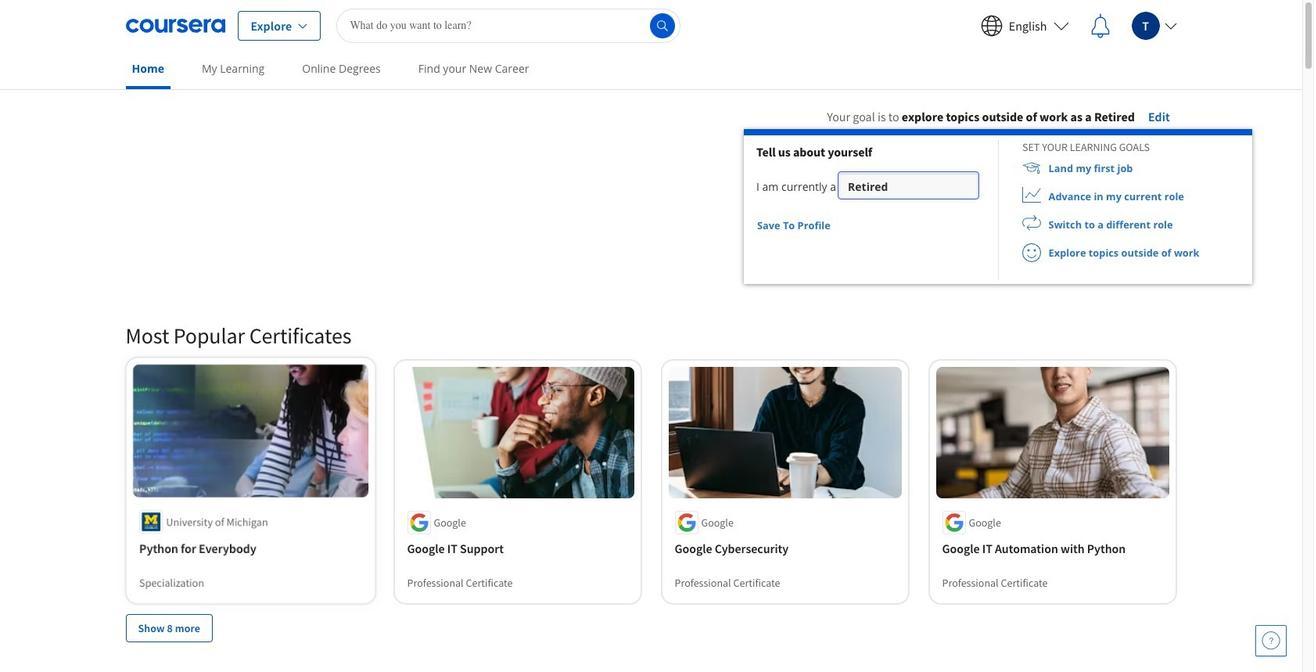 Task type: describe. For each thing, give the bounding box(es) containing it.
coursera image
[[126, 13, 225, 38]]

Occupation field
[[840, 174, 977, 204]]

most popular certificates collection element
[[116, 297, 1187, 667]]

help center image
[[1262, 631, 1281, 650]]



Task type: locate. For each thing, give the bounding box(es) containing it.
None text field
[[848, 174, 970, 204]]

None search field
[[337, 8, 681, 43]]

status
[[832, 224, 839, 228]]

What do you want to learn? text field
[[337, 8, 681, 43]]

region
[[744, 129, 1253, 284]]



Task type: vqa. For each thing, say whether or not it's contained in the screenshot.
EMPLOYERS
no



